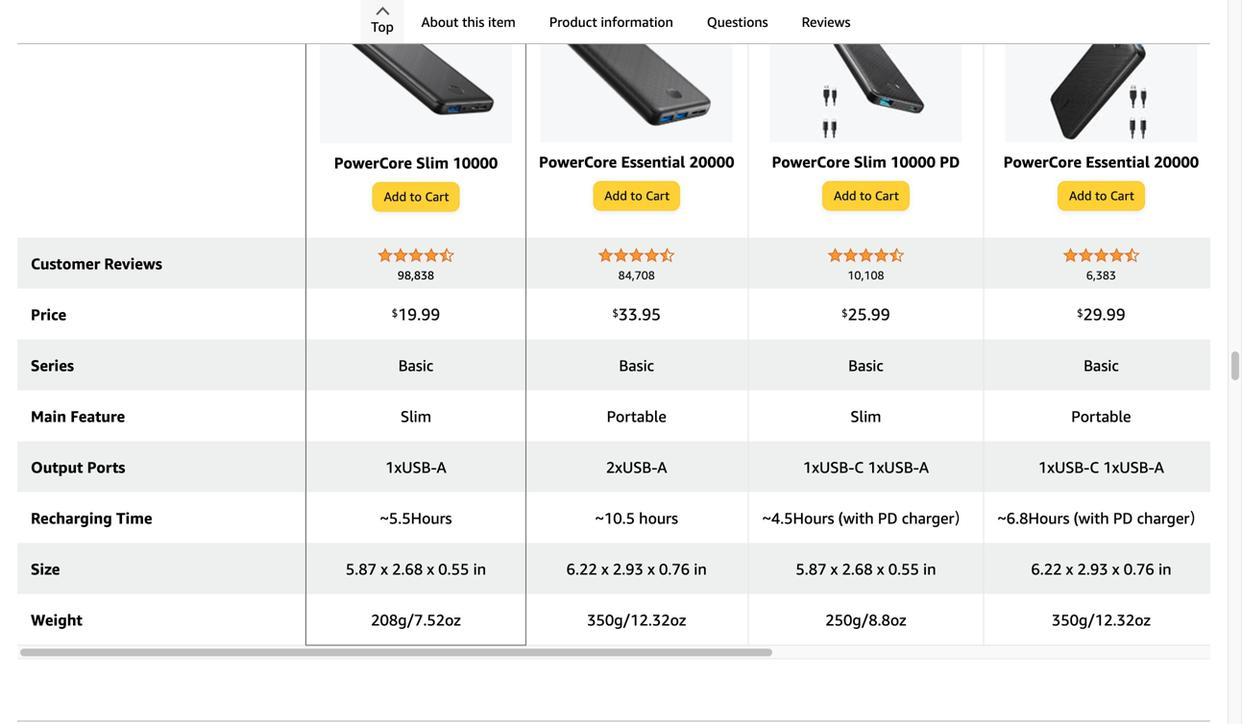 Task type: describe. For each thing, give the bounding box(es) containing it.
2 2.68 from the left
[[842, 560, 873, 578]]

~10.5 hours
[[595, 509, 678, 527]]

1 c from the left
[[855, 458, 864, 476]]

1 in from the left
[[473, 560, 486, 578]]

series
[[31, 356, 74, 375]]

. for 19
[[417, 304, 421, 324]]

1 0.55 from the left
[[438, 560, 469, 578]]

2 5.87 x 2.68 x 0.55 in from the left
[[796, 560, 936, 578]]

output ports
[[31, 458, 125, 476]]

$ 25 . 99
[[842, 304, 891, 324]]

cart for a1268ct image's 'add to cart' submit
[[646, 188, 670, 203]]

powercore slim 10000 pd link
[[763, 0, 970, 181]]

ports
[[87, 458, 125, 476]]

powercore for "a1245ct" "image"
[[772, 153, 850, 171]]

208g/7.52oz
[[371, 611, 461, 629]]

add to cart submit for the a1229ct image on the left
[[373, 183, 459, 211]]

pd for ~6.8hours (with pd charger）
[[1114, 509, 1133, 527]]

customer
[[31, 254, 100, 273]]

item
[[488, 14, 516, 30]]

essential for 'add to cart' submit related to a1287ct image
[[1086, 153, 1150, 171]]

3 basic from the left
[[849, 356, 884, 375]]

top
[[371, 19, 394, 35]]

to for "a1245ct" "image" 'add to cart' submit
[[860, 188, 872, 203]]

2 basic from the left
[[619, 356, 654, 375]]

2 5.87 from the left
[[796, 560, 827, 578]]

20000 for a1287ct image
[[1154, 153, 1199, 171]]

2 6.22 from the left
[[1031, 560, 1062, 578]]

29
[[1084, 304, 1103, 324]]

2 0.76 from the left
[[1124, 560, 1155, 578]]

2 1xusb-c 1xusb-a from the left
[[1039, 458, 1165, 476]]

size
[[31, 560, 60, 578]]

. for 33
[[638, 304, 642, 324]]

2 6.22 x 2.93 x 0.76 in from the left
[[1031, 560, 1172, 578]]

7 x from the left
[[1066, 560, 1074, 578]]

99 for 19
[[421, 304, 440, 324]]

pd inside powercore slim 10000 pd link
[[940, 153, 960, 171]]

2xusb-a
[[606, 458, 667, 476]]

essential for a1268ct image's 'add to cart' submit
[[621, 153, 686, 171]]

feature
[[70, 407, 125, 426]]

84,708
[[619, 268, 655, 282]]

20000 for a1268ct image
[[690, 153, 735, 171]]

$ for 33
[[613, 307, 619, 320]]

1 350g/12.32oz from the left
[[587, 611, 686, 629]]

pd for ~4.5hours (with pd charger）
[[878, 509, 898, 527]]

4 x from the left
[[648, 560, 655, 578]]

250g/8.8oz
[[826, 611, 907, 629]]

cart for 'add to cart' submit related to a1287ct image
[[1111, 188, 1135, 203]]

25
[[848, 304, 867, 324]]

main feature
[[31, 407, 125, 426]]

$ for 29
[[1077, 307, 1084, 320]]

powercore for a1268ct image
[[539, 153, 617, 171]]

1 portable from the left
[[607, 407, 667, 426]]

time
[[116, 509, 152, 527]]

~5.5hours
[[380, 509, 452, 527]]

8 x from the left
[[1113, 560, 1120, 578]]

5 x from the left
[[831, 560, 838, 578]]

2xusb-
[[606, 458, 658, 476]]

3 in from the left
[[924, 560, 936, 578]]

main
[[31, 407, 66, 426]]

~6.8hours
[[998, 509, 1070, 527]]

a1245ct image
[[770, 0, 962, 143]]

powercore essential 20000 link for a1268ct image's 'add to cart' submit
[[539, 0, 735, 181]]

add to cart submit for a1268ct image
[[594, 182, 680, 210]]

2 350g/12.32oz from the left
[[1052, 611, 1151, 629]]

1 1xusb-c 1xusb-a from the left
[[803, 458, 929, 476]]

add to cart submit for a1287ct image
[[1059, 182, 1144, 210]]

this
[[462, 14, 485, 30]]

charger） for ~4.5hours (with pd charger）
[[902, 509, 970, 527]]

product information
[[550, 14, 674, 30]]

$ for 19
[[392, 307, 398, 320]]

add for 'add to cart' submit associated with the a1229ct image on the left
[[384, 189, 407, 204]]

1xusb-a
[[386, 458, 447, 476]]

19
[[398, 304, 417, 324]]

1 2.68 from the left
[[392, 560, 423, 578]]

a1287ct image
[[1006, 0, 1198, 143]]

recharging
[[31, 509, 112, 527]]

powercore slim 10000 pd
[[772, 153, 960, 171]]



Task type: locate. For each thing, give the bounding box(es) containing it.
cart down the powercore slim 10000 pd
[[875, 188, 899, 203]]

$ inside $ 19 . 99
[[392, 307, 398, 320]]

4 . from the left
[[1103, 304, 1107, 324]]

add to cart for "a1245ct" "image"
[[834, 188, 899, 203]]

1 essential from the left
[[621, 153, 686, 171]]

basic
[[399, 356, 434, 375], [619, 356, 654, 375], [849, 356, 884, 375], [1084, 356, 1119, 375]]

a1229ct image
[[320, 0, 512, 144]]

4 a from the left
[[1155, 458, 1165, 476]]

about
[[421, 14, 459, 30]]

2 horizontal spatial 99
[[1107, 304, 1126, 324]]

2 99 from the left
[[871, 304, 891, 324]]

$
[[392, 307, 398, 320], [613, 307, 619, 320], [842, 307, 848, 320], [1077, 307, 1084, 320]]

(with
[[839, 509, 874, 527], [1074, 509, 1110, 527]]

$ 33 . 95
[[613, 304, 661, 324]]

1 horizontal spatial 350g/12.32oz
[[1052, 611, 1151, 629]]

2.68 down ~4.5hours (with pd charger）
[[842, 560, 873, 578]]

in
[[473, 560, 486, 578], [694, 560, 707, 578], [924, 560, 936, 578], [1159, 560, 1172, 578]]

. for 25
[[867, 304, 871, 324]]

2 1xusb- from the left
[[803, 458, 855, 476]]

1 vertical spatial reviews
[[104, 254, 162, 273]]

add to cart submit for "a1245ct" "image"
[[824, 182, 909, 210]]

2 essential from the left
[[1086, 153, 1150, 171]]

add to cart for a1268ct image
[[605, 188, 670, 203]]

1 horizontal spatial portable
[[1072, 407, 1132, 426]]

0 horizontal spatial (with
[[839, 509, 874, 527]]

3 x from the left
[[602, 560, 609, 578]]

(with right ~4.5hours
[[839, 509, 874, 527]]

$ inside $ 25 . 99
[[842, 307, 848, 320]]

6.22 down ~10.5
[[567, 560, 598, 578]]

0 horizontal spatial pd
[[878, 509, 898, 527]]

2 . from the left
[[638, 304, 642, 324]]

to up 84,708 at top
[[631, 188, 643, 203]]

4 in from the left
[[1159, 560, 1172, 578]]

5.87 up 208g/7.52oz
[[346, 560, 377, 578]]

2 x from the left
[[427, 560, 434, 578]]

price
[[31, 305, 66, 324]]

powercore slim 10000 link
[[320, 0, 512, 182]]

0.76 down hours
[[659, 560, 690, 578]]

to up 6,383
[[1095, 188, 1108, 203]]

charger） for ~6.8hours (with pd charger）
[[1137, 509, 1205, 527]]

a up ~6.8hours (with pd charger）
[[1155, 458, 1165, 476]]

99 right 25
[[871, 304, 891, 324]]

1xusb- up ~6.8hours (with pd charger）
[[1104, 458, 1155, 476]]

2 (with from the left
[[1074, 509, 1110, 527]]

powercore essential 20000
[[539, 153, 735, 171], [1004, 153, 1199, 171]]

1 5.87 from the left
[[346, 560, 377, 578]]

0 horizontal spatial charger）
[[902, 509, 970, 527]]

0 horizontal spatial portable
[[607, 407, 667, 426]]

10000 for powercore slim 10000
[[453, 154, 498, 172]]

0.55
[[438, 560, 469, 578], [889, 560, 920, 578]]

add for a1268ct image's 'add to cart' submit
[[605, 188, 627, 203]]

6.22 down ~6.8hours
[[1031, 560, 1062, 578]]

3 . from the left
[[867, 304, 871, 324]]

1 $ from the left
[[392, 307, 398, 320]]

1 x from the left
[[381, 560, 388, 578]]

powercore essential 20000 link
[[539, 0, 735, 181], [998, 0, 1205, 181]]

2.68
[[392, 560, 423, 578], [842, 560, 873, 578]]

add up 84,708 at top
[[605, 188, 627, 203]]

1xusb-c 1xusb-a up ~4.5hours (with pd charger）
[[803, 458, 929, 476]]

slim
[[854, 153, 887, 171], [416, 154, 449, 172], [401, 407, 432, 426], [851, 407, 882, 426]]

2 $ from the left
[[613, 307, 619, 320]]

essential down a1287ct image
[[1086, 153, 1150, 171]]

a1268ct image
[[541, 0, 733, 143]]

0 horizontal spatial 10000
[[453, 154, 498, 172]]

powercore essential 20000 for a1268ct image's 'add to cart' submit
[[539, 153, 735, 171]]

reviews right questions
[[802, 14, 851, 30]]

~6.8hours (with pd charger）
[[998, 509, 1205, 527]]

1xusb- up ~4.5hours
[[803, 458, 855, 476]]

powercore
[[539, 153, 617, 171], [772, 153, 850, 171], [1004, 153, 1082, 171], [334, 154, 412, 172]]

powercore slim 10000
[[334, 154, 498, 172]]

add to cart for the a1229ct image on the left
[[384, 189, 449, 204]]

99 right 29
[[1107, 304, 1126, 324]]

2.93
[[613, 560, 644, 578], [1078, 560, 1109, 578]]

0.76 down ~6.8hours (with pd charger）
[[1124, 560, 1155, 578]]

product
[[550, 14, 597, 30]]

6 x from the left
[[877, 560, 885, 578]]

add to cart down the powercore slim 10000 pd
[[834, 188, 899, 203]]

0 horizontal spatial 5.87 x 2.68 x 0.55 in
[[346, 560, 486, 578]]

cart up 84,708 at top
[[646, 188, 670, 203]]

powercore essential 20000 for 'add to cart' submit related to a1287ct image
[[1004, 153, 1199, 171]]

5.87
[[346, 560, 377, 578], [796, 560, 827, 578]]

1 horizontal spatial 20000
[[1154, 153, 1199, 171]]

cart for "a1245ct" "image" 'add to cart' submit
[[875, 188, 899, 203]]

1 horizontal spatial 5.87 x 2.68 x 0.55 in
[[796, 560, 936, 578]]

add for "a1245ct" "image" 'add to cart' submit
[[834, 188, 857, 203]]

to down powercore slim 10000
[[410, 189, 422, 204]]

0 horizontal spatial powercore essential 20000
[[539, 153, 735, 171]]

1 horizontal spatial powercore essential 20000 link
[[998, 0, 1205, 181]]

~10.5
[[595, 509, 635, 527]]

1 99 from the left
[[421, 304, 440, 324]]

0.55 up 208g/7.52oz
[[438, 560, 469, 578]]

0 horizontal spatial 350g/12.32oz
[[587, 611, 686, 629]]

~4.5hours
[[763, 509, 835, 527]]

powercore essential 20000 link for 'add to cart' submit related to a1287ct image
[[998, 0, 1205, 181]]

0 horizontal spatial 0.55
[[438, 560, 469, 578]]

add to cart submit down powercore slim 10000
[[373, 183, 459, 211]]

0 horizontal spatial 0.76
[[659, 560, 690, 578]]

0 horizontal spatial 20000
[[690, 153, 735, 171]]

powercore for the a1229ct image on the left
[[334, 154, 412, 172]]

to for 'add to cart' submit related to a1287ct image
[[1095, 188, 1108, 203]]

essential
[[621, 153, 686, 171], [1086, 153, 1150, 171]]

to down the powercore slim 10000 pd
[[860, 188, 872, 203]]

powercore essential 20000 down a1287ct image
[[1004, 153, 1199, 171]]

add to cart submit down the powercore slim 10000 pd
[[824, 182, 909, 210]]

1 horizontal spatial pd
[[940, 153, 960, 171]]

cart up 6,383
[[1111, 188, 1135, 203]]

2 a from the left
[[658, 458, 667, 476]]

5.87 x 2.68 x 0.55 in down ~5.5hours on the left of the page
[[346, 560, 486, 578]]

charger）
[[902, 509, 970, 527], [1137, 509, 1205, 527]]

a up ~4.5hours (with pd charger）
[[919, 458, 929, 476]]

a up hours
[[658, 458, 667, 476]]

. for 29
[[1103, 304, 1107, 324]]

information
[[601, 14, 674, 30]]

1 horizontal spatial 99
[[871, 304, 891, 324]]

2 20000 from the left
[[1154, 153, 1199, 171]]

about this item
[[421, 14, 516, 30]]

2 powercore essential 20000 from the left
[[1004, 153, 1199, 171]]

1xusb-c 1xusb-a
[[803, 458, 929, 476], [1039, 458, 1165, 476]]

(with for ~4.5hours
[[839, 509, 874, 527]]

add to cart
[[605, 188, 670, 203], [834, 188, 899, 203], [1070, 188, 1135, 203], [384, 189, 449, 204]]

add to cart for a1287ct image
[[1070, 188, 1135, 203]]

0 vertical spatial reviews
[[802, 14, 851, 30]]

1 2.93 from the left
[[613, 560, 644, 578]]

1 horizontal spatial 5.87
[[796, 560, 827, 578]]

2 portable from the left
[[1072, 407, 1132, 426]]

2.93 down ~6.8hours (with pd charger）
[[1078, 560, 1109, 578]]

c
[[855, 458, 864, 476], [1090, 458, 1099, 476]]

4 $ from the left
[[1077, 307, 1084, 320]]

2.68 down ~5.5hours on the left of the page
[[392, 560, 423, 578]]

0 horizontal spatial 6.22 x 2.93 x 0.76 in
[[567, 560, 707, 578]]

2 powercore essential 20000 link from the left
[[998, 0, 1205, 181]]

cart
[[646, 188, 670, 203], [875, 188, 899, 203], [1111, 188, 1135, 203], [425, 189, 449, 204]]

1 20000 from the left
[[690, 153, 735, 171]]

0.76
[[659, 560, 690, 578], [1124, 560, 1155, 578]]

(with for ~6.8hours
[[1074, 509, 1110, 527]]

3 1xusb- from the left
[[868, 458, 919, 476]]

1 0.76 from the left
[[659, 560, 690, 578]]

. down 98,838
[[417, 304, 421, 324]]

3 99 from the left
[[1107, 304, 1126, 324]]

add for 'add to cart' submit related to a1287ct image
[[1070, 188, 1092, 203]]

1 horizontal spatial (with
[[1074, 509, 1110, 527]]

pd
[[940, 153, 960, 171], [878, 509, 898, 527], [1114, 509, 1133, 527]]

1 6.22 x 2.93 x 0.76 in from the left
[[567, 560, 707, 578]]

add to cart up 6,383
[[1070, 188, 1135, 203]]

add up 6,383
[[1070, 188, 1092, 203]]

1 horizontal spatial essential
[[1086, 153, 1150, 171]]

questions
[[707, 14, 768, 30]]

6.22 x 2.93 x 0.76 in down ~10.5 hours
[[567, 560, 707, 578]]

99
[[421, 304, 440, 324], [871, 304, 891, 324], [1107, 304, 1126, 324]]

1 horizontal spatial 0.76
[[1124, 560, 1155, 578]]

1 horizontal spatial 6.22
[[1031, 560, 1062, 578]]

1 horizontal spatial 6.22 x 2.93 x 0.76 in
[[1031, 560, 1172, 578]]

10000
[[891, 153, 936, 171], [453, 154, 498, 172]]

add
[[605, 188, 627, 203], [834, 188, 857, 203], [1070, 188, 1092, 203], [384, 189, 407, 204]]

cart for 'add to cart' submit associated with the a1229ct image on the left
[[425, 189, 449, 204]]

99 right 19
[[421, 304, 440, 324]]

1 (with from the left
[[839, 509, 874, 527]]

reviews right the customer
[[104, 254, 162, 273]]

~4.5hours (with pd charger）
[[763, 509, 970, 527]]

add to cart up 84,708 at top
[[605, 188, 670, 203]]

1 horizontal spatial 10000
[[891, 153, 936, 171]]

$ 19 . 99
[[392, 304, 440, 324]]

1 5.87 x 2.68 x 0.55 in from the left
[[346, 560, 486, 578]]

95
[[642, 304, 661, 324]]

1 horizontal spatial charger）
[[1137, 509, 1205, 527]]

20000
[[690, 153, 735, 171], [1154, 153, 1199, 171]]

a up ~5.5hours on the left of the page
[[437, 458, 447, 476]]

1 powercore essential 20000 from the left
[[539, 153, 735, 171]]

3 a from the left
[[919, 458, 929, 476]]

1xusb-
[[386, 458, 437, 476], [803, 458, 855, 476], [868, 458, 919, 476], [1039, 458, 1090, 476], [1104, 458, 1155, 476]]

1 a from the left
[[437, 458, 447, 476]]

1 powercore essential 20000 link from the left
[[539, 0, 735, 181]]

. down 10,108
[[867, 304, 871, 324]]

0 horizontal spatial 1xusb-c 1xusb-a
[[803, 458, 929, 476]]

a
[[437, 458, 447, 476], [658, 458, 667, 476], [919, 458, 929, 476], [1155, 458, 1165, 476]]

0 horizontal spatial powercore essential 20000 link
[[539, 0, 735, 181]]

basic down $ 33 . 95
[[619, 356, 654, 375]]

4 basic from the left
[[1084, 356, 1119, 375]]

add to cart submit up 6,383
[[1059, 182, 1144, 210]]

2 horizontal spatial pd
[[1114, 509, 1133, 527]]

. down 84,708 at top
[[638, 304, 642, 324]]

0 horizontal spatial reviews
[[104, 254, 162, 273]]

5 1xusb- from the left
[[1104, 458, 1155, 476]]

10,108
[[848, 268, 885, 282]]

2 2.93 from the left
[[1078, 560, 1109, 578]]

99 for 29
[[1107, 304, 1126, 324]]

3 $ from the left
[[842, 307, 848, 320]]

1xusb- up ~5.5hours on the left of the page
[[386, 458, 437, 476]]

reviews
[[802, 14, 851, 30], [104, 254, 162, 273]]

customer reviews
[[31, 254, 162, 273]]

0 horizontal spatial 5.87
[[346, 560, 377, 578]]

basic down $ 25 . 99
[[849, 356, 884, 375]]

350g/12.32oz
[[587, 611, 686, 629], [1052, 611, 1151, 629]]

cart down powercore slim 10000
[[425, 189, 449, 204]]

(with right ~6.8hours
[[1074, 509, 1110, 527]]

2 0.55 from the left
[[889, 560, 920, 578]]

hours
[[639, 509, 678, 527]]

$ for 25
[[842, 307, 848, 320]]

0.55 up 250g/8.8oz
[[889, 560, 920, 578]]

0 horizontal spatial 99
[[421, 304, 440, 324]]

add to cart submit up 84,708 at top
[[594, 182, 680, 210]]

0 horizontal spatial c
[[855, 458, 864, 476]]

.
[[417, 304, 421, 324], [638, 304, 642, 324], [867, 304, 871, 324], [1103, 304, 1107, 324]]

c up ~6.8hours (with pd charger）
[[1090, 458, 1099, 476]]

1 basic from the left
[[399, 356, 434, 375]]

10000 for powercore slim 10000 pd
[[891, 153, 936, 171]]

1 charger） from the left
[[902, 509, 970, 527]]

basic down the $ 29 . 99
[[1084, 356, 1119, 375]]

1xusb- up ~4.5hours (with pd charger）
[[868, 458, 919, 476]]

0 horizontal spatial 6.22
[[567, 560, 598, 578]]

portable
[[607, 407, 667, 426], [1072, 407, 1132, 426]]

x
[[381, 560, 388, 578], [427, 560, 434, 578], [602, 560, 609, 578], [648, 560, 655, 578], [831, 560, 838, 578], [877, 560, 885, 578], [1066, 560, 1074, 578], [1113, 560, 1120, 578]]

1 1xusb- from the left
[[386, 458, 437, 476]]

6.22 x 2.93 x 0.76 in
[[567, 560, 707, 578], [1031, 560, 1172, 578]]

2 in from the left
[[694, 560, 707, 578]]

powercore essential 20000 down a1268ct image
[[539, 153, 735, 171]]

5.87 x 2.68 x 0.55 in down ~4.5hours (with pd charger）
[[796, 560, 936, 578]]

33
[[619, 304, 638, 324]]

5.87 x 2.68 x 0.55 in
[[346, 560, 486, 578], [796, 560, 936, 578]]

. down 6,383
[[1103, 304, 1107, 324]]

basic down $ 19 . 99
[[399, 356, 434, 375]]

99 for 25
[[871, 304, 891, 324]]

1xusb-c 1xusb-a up ~6.8hours (with pd charger）
[[1039, 458, 1165, 476]]

Add to Cart submit
[[594, 182, 680, 210], [824, 182, 909, 210], [1059, 182, 1144, 210], [373, 183, 459, 211]]

powercore for a1287ct image
[[1004, 153, 1082, 171]]

to
[[631, 188, 643, 203], [860, 188, 872, 203], [1095, 188, 1108, 203], [410, 189, 422, 204]]

2.93 down ~10.5 hours
[[613, 560, 644, 578]]

6.22
[[567, 560, 598, 578], [1031, 560, 1062, 578]]

add down powercore slim 10000
[[384, 189, 407, 204]]

$ inside the $ 29 . 99
[[1077, 307, 1084, 320]]

add down the powercore slim 10000 pd
[[834, 188, 857, 203]]

5.87 down ~4.5hours
[[796, 560, 827, 578]]

0 horizontal spatial 2.93
[[613, 560, 644, 578]]

1 horizontal spatial 0.55
[[889, 560, 920, 578]]

to for 'add to cart' submit associated with the a1229ct image on the left
[[410, 189, 422, 204]]

1 horizontal spatial c
[[1090, 458, 1099, 476]]

1 . from the left
[[417, 304, 421, 324]]

1 horizontal spatial 2.68
[[842, 560, 873, 578]]

output
[[31, 458, 83, 476]]

1 horizontal spatial 1xusb-c 1xusb-a
[[1039, 458, 1165, 476]]

6,383
[[1087, 268, 1117, 282]]

0 horizontal spatial 2.68
[[392, 560, 423, 578]]

recharging time
[[31, 509, 152, 527]]

1xusb- up ~6.8hours
[[1039, 458, 1090, 476]]

$ inside $ 33 . 95
[[613, 307, 619, 320]]

c up ~4.5hours (with pd charger）
[[855, 458, 864, 476]]

4 1xusb- from the left
[[1039, 458, 1090, 476]]

add to cart down powercore slim 10000
[[384, 189, 449, 204]]

2 charger） from the left
[[1137, 509, 1205, 527]]

1 horizontal spatial reviews
[[802, 14, 851, 30]]

2 c from the left
[[1090, 458, 1099, 476]]

weight
[[31, 611, 83, 629]]

0 horizontal spatial essential
[[621, 153, 686, 171]]

to for a1268ct image's 'add to cart' submit
[[631, 188, 643, 203]]

98,838
[[398, 268, 434, 282]]

$ 29 . 99
[[1077, 304, 1126, 324]]

1 horizontal spatial 2.93
[[1078, 560, 1109, 578]]

1 horizontal spatial powercore essential 20000
[[1004, 153, 1199, 171]]

6.22 x 2.93 x 0.76 in down ~6.8hours (with pd charger）
[[1031, 560, 1172, 578]]

1 6.22 from the left
[[567, 560, 598, 578]]

essential down a1268ct image
[[621, 153, 686, 171]]



Task type: vqa. For each thing, say whether or not it's contained in the screenshot.
in
yes



